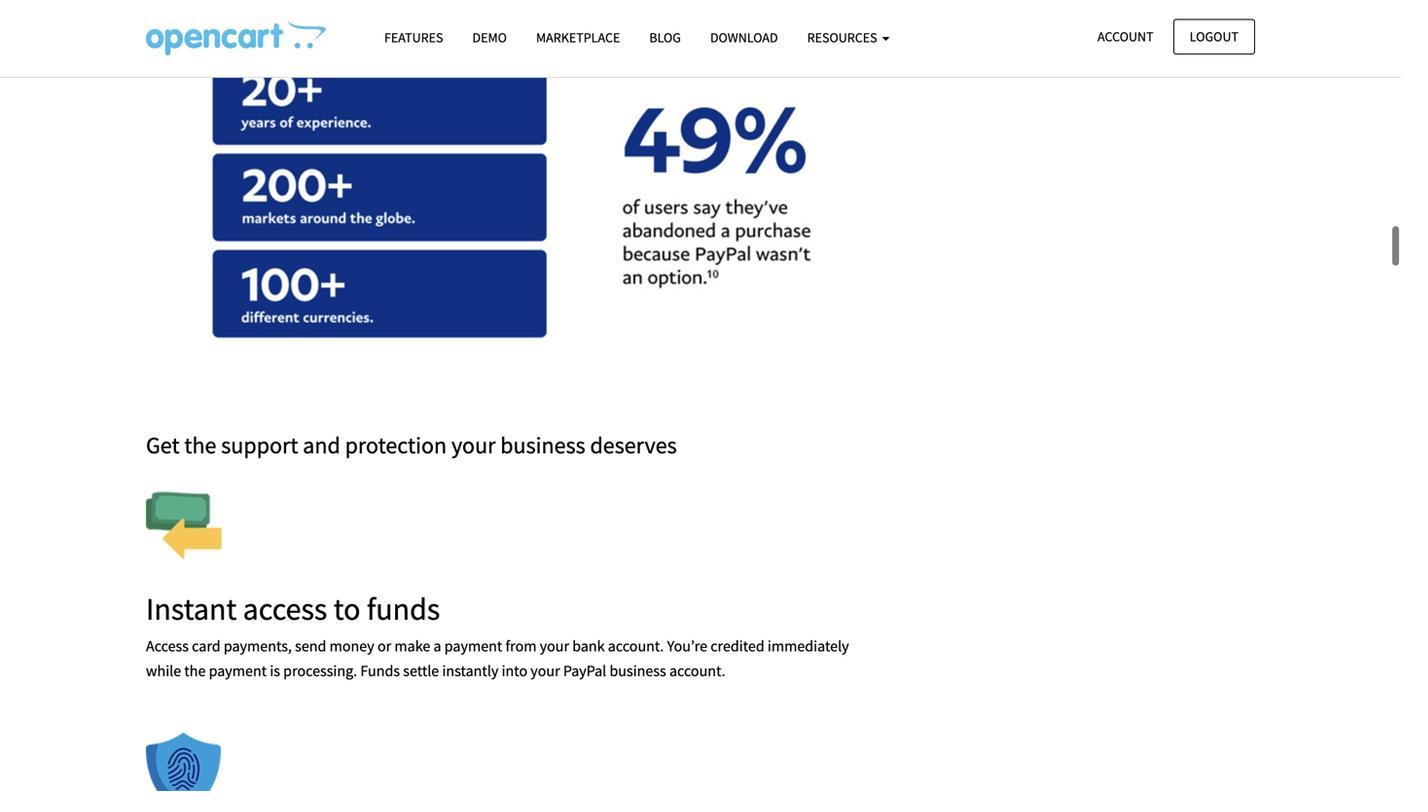 Task type: locate. For each thing, give the bounding box(es) containing it.
account.
[[608, 636, 664, 656], [670, 661, 726, 681]]

account. down you're
[[670, 661, 726, 681]]

1 vertical spatial business
[[610, 661, 666, 681]]

a
[[434, 636, 441, 656]]

the
[[184, 431, 217, 460], [184, 661, 206, 681]]

business
[[500, 431, 586, 460], [610, 661, 666, 681]]

send
[[295, 636, 326, 656]]

while
[[146, 661, 181, 681]]

is
[[270, 661, 280, 681]]

payments,
[[224, 636, 292, 656]]

and
[[303, 431, 340, 460]]

account. right bank at the left bottom of page
[[608, 636, 664, 656]]

you're
[[667, 636, 708, 656]]

0 horizontal spatial payment
[[209, 661, 267, 681]]

get the support and protection your business deserves
[[146, 431, 677, 460]]

account
[[1098, 28, 1154, 45]]

blog link
[[635, 20, 696, 55]]

get
[[146, 431, 180, 460]]

protection
[[345, 431, 447, 460]]

your
[[452, 431, 496, 460], [540, 636, 569, 656], [531, 661, 560, 681]]

or
[[378, 636, 391, 656]]

access
[[243, 589, 327, 628]]

your right protection
[[452, 431, 496, 460]]

features
[[384, 29, 443, 46]]

1 vertical spatial the
[[184, 661, 206, 681]]

0 horizontal spatial business
[[500, 431, 586, 460]]

0 vertical spatial the
[[184, 431, 217, 460]]

business left the deserves
[[500, 431, 586, 460]]

the down card
[[184, 661, 206, 681]]

payment up instantly at the bottom of page
[[445, 636, 502, 656]]

payment down the payments,
[[209, 661, 267, 681]]

support
[[221, 431, 298, 460]]

the right get
[[184, 431, 217, 460]]

funds
[[360, 661, 400, 681]]

your right from
[[540, 636, 569, 656]]

instant
[[146, 589, 237, 628]]

instantly
[[442, 661, 499, 681]]

1 horizontal spatial account.
[[670, 661, 726, 681]]

your right the 'into'
[[531, 661, 560, 681]]

business inside instant access to funds access card payments, send money or make a payment from your bank account. you're credited immediately while the payment is processing. funds settle instantly into your paypal business account.
[[610, 661, 666, 681]]

card
[[192, 636, 221, 656]]

business right paypal
[[610, 661, 666, 681]]

logout link
[[1174, 19, 1255, 54]]

0 vertical spatial payment
[[445, 636, 502, 656]]

paypal
[[563, 661, 607, 681]]

1 vertical spatial payment
[[209, 661, 267, 681]]

resources link
[[793, 20, 905, 55]]

1 horizontal spatial business
[[610, 661, 666, 681]]

0 vertical spatial account.
[[608, 636, 664, 656]]

blog
[[649, 29, 681, 46]]

payment
[[445, 636, 502, 656], [209, 661, 267, 681]]

2 the from the top
[[184, 661, 206, 681]]

into
[[502, 661, 528, 681]]

immediately
[[768, 636, 849, 656]]

from
[[506, 636, 537, 656]]

1 vertical spatial your
[[540, 636, 569, 656]]

0 vertical spatial business
[[500, 431, 586, 460]]

the inside instant access to funds access card payments, send money or make a payment from your bank account. you're credited immediately while the payment is processing. funds settle instantly into your paypal business account.
[[184, 661, 206, 681]]

marketplace
[[536, 29, 620, 46]]



Task type: describe. For each thing, give the bounding box(es) containing it.
logout
[[1190, 28, 1239, 45]]

instant access to funds access card payments, send money or make a payment from your bank account. you're credited immediately while the payment is processing. funds settle instantly into your paypal business account.
[[146, 589, 849, 681]]

1 vertical spatial account.
[[670, 661, 726, 681]]

1 horizontal spatial payment
[[445, 636, 502, 656]]

1 the from the top
[[184, 431, 217, 460]]

credited
[[711, 636, 765, 656]]

access
[[146, 636, 189, 656]]

download link
[[696, 20, 793, 55]]

bank
[[572, 636, 605, 656]]

money
[[330, 636, 374, 656]]

processing.
[[283, 661, 357, 681]]

0 vertical spatial your
[[452, 431, 496, 460]]

marketplace link
[[522, 20, 635, 55]]

download
[[710, 29, 778, 46]]

0 horizontal spatial account.
[[608, 636, 664, 656]]

opencart - paypal checkout integration image
[[146, 20, 326, 55]]

deserves
[[590, 431, 677, 460]]

account link
[[1081, 19, 1170, 54]]

demo link
[[458, 20, 522, 55]]

2 vertical spatial your
[[531, 661, 560, 681]]

make
[[395, 636, 430, 656]]

funds
[[367, 589, 440, 628]]

to
[[334, 589, 361, 628]]

demo
[[473, 29, 507, 46]]

settle
[[403, 661, 439, 681]]

resources
[[807, 29, 880, 46]]

features link
[[370, 20, 458, 55]]



Task type: vqa. For each thing, say whether or not it's contained in the screenshot.
the right Product
no



